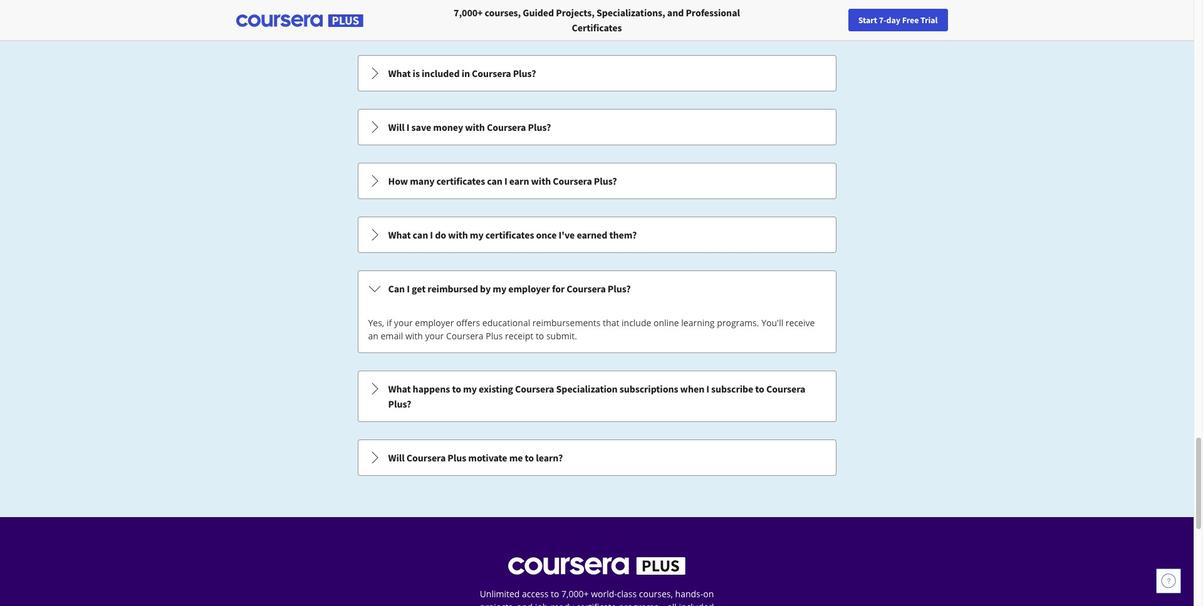 Task type: describe. For each thing, give the bounding box(es) containing it.
earned
[[577, 229, 607, 241]]

to right happens
[[452, 383, 461, 395]]

with right money
[[465, 121, 485, 133]]

find your new career link
[[884, 13, 975, 28]]

to inside will coursera plus motivate me to learn? dropdown button
[[525, 452, 534, 464]]

7,000+ inside 7,000+ courses, guided projects, specializations, and professional certificates
[[454, 6, 483, 19]]

with inside the yes, if your employer offers educational reimbursements that include online learning programs. you'll receive an email with your coursera plus receipt to submit.
[[405, 330, 423, 342]]

7-
[[879, 14, 886, 26]]

unlimited
[[480, 588, 520, 600]]

included
[[422, 67, 460, 80]]

subscribe
[[711, 383, 753, 395]]

money
[[433, 121, 463, 133]]

educational
[[482, 317, 530, 329]]

free
[[902, 14, 919, 26]]

unlimited access to 7,000+ world-class courses, hands-on projects, and job-ready certificate programs—all include
[[480, 588, 714, 607]]

1 horizontal spatial your
[[425, 330, 444, 342]]

receive
[[786, 317, 815, 329]]

what can i do with my certificates once i've earned them? button
[[358, 217, 836, 253]]

that
[[603, 317, 619, 329]]

can i get reimbursed by my employer for coursera plus?
[[388, 283, 631, 295]]

motivate
[[468, 452, 507, 464]]

i left earn
[[504, 175, 507, 187]]

projects,
[[480, 602, 515, 607]]

trial
[[921, 14, 938, 26]]

my inside "what happens to my existing coursera specialization subscriptions when i subscribe to coursera plus?"
[[463, 383, 477, 395]]

them?
[[609, 229, 637, 241]]

programs.
[[717, 317, 759, 329]]

1 vertical spatial your
[[394, 317, 413, 329]]

when
[[680, 383, 704, 395]]

reimbursements
[[533, 317, 601, 329]]

with right earn
[[531, 175, 551, 187]]

an
[[368, 330, 378, 342]]

yes, if your employer offers educational reimbursements that include online learning programs. you'll receive an email with your coursera plus receipt to submit.
[[368, 317, 815, 342]]

coursera right for
[[567, 283, 606, 295]]

will coursera plus motivate me to learn? button
[[358, 441, 836, 476]]

career
[[945, 14, 969, 26]]

my for employer
[[493, 283, 506, 295]]

what for what happens to my existing coursera specialization subscriptions when i subscribe to coursera plus?
[[388, 383, 411, 395]]

learn?
[[536, 452, 563, 464]]

what can i do with my certificates once i've earned them?
[[388, 229, 637, 241]]

and inside unlimited access to 7,000+ world-class courses, hands-on projects, and job-ready certificate programs—all include
[[517, 602, 533, 607]]

new
[[927, 14, 943, 26]]

find
[[890, 14, 906, 26]]

employer inside the yes, if your employer offers educational reimbursements that include online learning programs. you'll receive an email with your coursera plus receipt to submit.
[[415, 317, 454, 329]]

include
[[622, 317, 651, 329]]

my for certificates
[[470, 229, 484, 241]]

day
[[886, 14, 900, 26]]

will for will i save money with coursera plus?
[[388, 121, 405, 133]]

guided
[[523, 6, 554, 19]]

how many certificates can i earn with coursera plus? button
[[358, 164, 836, 199]]

i left get
[[407, 283, 410, 295]]

coursera right subscribe
[[766, 383, 806, 395]]

access
[[522, 588, 549, 600]]

courses, inside 7,000+ courses, guided projects, specializations, and professional certificates
[[485, 6, 521, 19]]

what happens to my existing coursera specialization subscriptions when i subscribe to coursera plus? button
[[358, 372, 836, 422]]

for
[[552, 283, 565, 295]]

many
[[410, 175, 435, 187]]

coursera plus image for 7,000+
[[236, 14, 363, 27]]

how
[[388, 175, 408, 187]]

hands-
[[675, 588, 703, 600]]

by
[[480, 283, 491, 295]]

certificates
[[572, 21, 622, 34]]

employer inside dropdown button
[[508, 283, 550, 295]]

0 horizontal spatial can
[[413, 229, 428, 241]]

submit.
[[546, 330, 577, 342]]

help center image
[[1161, 574, 1176, 589]]

get
[[412, 283, 426, 295]]

to inside the yes, if your employer offers educational reimbursements that include online learning programs. you'll receive an email with your coursera plus receipt to submit.
[[536, 330, 544, 342]]

coursera right existing
[[515, 383, 554, 395]]

start 7-day free trial button
[[848, 9, 948, 31]]

earn
[[509, 175, 529, 187]]

what for what is included in coursera plus?
[[388, 67, 411, 80]]

save
[[411, 121, 431, 133]]

coursera up the how many certificates can i earn with coursera plus?
[[487, 121, 526, 133]]

will for will coursera plus motivate me to learn?
[[388, 452, 405, 464]]

coursera left motivate
[[407, 452, 446, 464]]

what happens to my existing coursera specialization subscriptions when i subscribe to coursera plus?
[[388, 383, 806, 410]]



Task type: vqa. For each thing, say whether or not it's contained in the screenshot.
creators
no



Task type: locate. For each thing, give the bounding box(es) containing it.
online
[[654, 317, 679, 329]]

employer left 'offers'
[[415, 317, 454, 329]]

certificate
[[576, 602, 616, 607]]

what
[[388, 67, 411, 80], [388, 229, 411, 241], [388, 383, 411, 395]]

you'll
[[761, 317, 783, 329]]

what is included in coursera plus?
[[388, 67, 536, 80]]

0 vertical spatial plus
[[486, 330, 503, 342]]

my left existing
[[463, 383, 477, 395]]

1 vertical spatial can
[[413, 229, 428, 241]]

what for what can i do with my certificates once i've earned them?
[[388, 229, 411, 241]]

1 vertical spatial and
[[517, 602, 533, 607]]

what left is
[[388, 67, 411, 80]]

0 horizontal spatial employer
[[415, 317, 454, 329]]

programs—all
[[619, 602, 677, 607]]

employer
[[508, 283, 550, 295], [415, 317, 454, 329]]

coursera inside the yes, if your employer offers educational reimbursements that include online learning programs. you'll receive an email with your coursera plus receipt to submit.
[[446, 330, 484, 342]]

to right me
[[525, 452, 534, 464]]

world-
[[591, 588, 617, 600]]

coursera down 'offers'
[[446, 330, 484, 342]]

if
[[387, 317, 392, 329]]

1 vertical spatial what
[[388, 229, 411, 241]]

and left professional
[[667, 6, 684, 19]]

coursera plus image
[[236, 14, 363, 27], [508, 558, 686, 575]]

ready
[[551, 602, 574, 607]]

courses, up programs—all
[[639, 588, 673, 600]]

find your new career
[[890, 14, 969, 26]]

0 horizontal spatial 7,000+
[[454, 6, 483, 19]]

plus left motivate
[[448, 452, 466, 464]]

will coursera plus motivate me to learn?
[[388, 452, 563, 464]]

can
[[487, 175, 502, 187], [413, 229, 428, 241]]

2 horizontal spatial your
[[908, 14, 925, 26]]

start 7-day free trial
[[858, 14, 938, 26]]

2 vertical spatial what
[[388, 383, 411, 395]]

1 vertical spatial will
[[388, 452, 405, 464]]

i inside "what happens to my existing coursera specialization subscriptions when i subscribe to coursera plus?"
[[706, 383, 709, 395]]

1 horizontal spatial plus
[[486, 330, 503, 342]]

1 vertical spatial my
[[493, 283, 506, 295]]

me
[[509, 452, 523, 464]]

will i save money with coursera plus? button
[[358, 110, 836, 145]]

plus
[[486, 330, 503, 342], [448, 452, 466, 464]]

my right do
[[470, 229, 484, 241]]

courses,
[[485, 6, 521, 19], [639, 588, 673, 600]]

7,000+ up in
[[454, 6, 483, 19]]

can left do
[[413, 229, 428, 241]]

to right receipt
[[536, 330, 544, 342]]

1 what from the top
[[388, 67, 411, 80]]

1 vertical spatial employer
[[415, 317, 454, 329]]

your right email
[[425, 330, 444, 342]]

your
[[908, 14, 925, 26], [394, 317, 413, 329], [425, 330, 444, 342]]

0 vertical spatial employer
[[508, 283, 550, 295]]

7,000+
[[454, 6, 483, 19], [562, 588, 589, 600]]

your right if
[[394, 317, 413, 329]]

2 vertical spatial your
[[425, 330, 444, 342]]

0 vertical spatial will
[[388, 121, 405, 133]]

what is included in coursera plus? button
[[358, 56, 836, 91]]

how many certificates can i earn with coursera plus?
[[388, 175, 617, 187]]

once
[[536, 229, 557, 241]]

courses, left guided
[[485, 6, 521, 19]]

0 vertical spatial your
[[908, 14, 925, 26]]

and inside 7,000+ courses, guided projects, specializations, and professional certificates
[[667, 6, 684, 19]]

i've
[[559, 229, 575, 241]]

to
[[536, 330, 544, 342], [452, 383, 461, 395], [755, 383, 764, 395], [525, 452, 534, 464], [551, 588, 559, 600]]

1 horizontal spatial employer
[[508, 283, 550, 295]]

1 horizontal spatial courses,
[[639, 588, 673, 600]]

1 vertical spatial plus
[[448, 452, 466, 464]]

1 vertical spatial courses,
[[639, 588, 673, 600]]

what left do
[[388, 229, 411, 241]]

0 vertical spatial certificates
[[437, 175, 485, 187]]

plus?
[[513, 67, 536, 80], [528, 121, 551, 133], [594, 175, 617, 187], [608, 283, 631, 295], [388, 398, 411, 410]]

coursera plus image for unlimited
[[508, 558, 686, 575]]

in
[[462, 67, 470, 80]]

plus inside the yes, if your employer offers educational reimbursements that include online learning programs. you'll receive an email with your coursera plus receipt to submit.
[[486, 330, 503, 342]]

is
[[413, 67, 420, 80]]

plus inside dropdown button
[[448, 452, 466, 464]]

will i save money with coursera plus?
[[388, 121, 551, 133]]

0 horizontal spatial and
[[517, 602, 533, 607]]

specializations,
[[597, 6, 665, 19]]

7,000+ courses, guided projects, specializations, and professional certificates
[[454, 6, 740, 34]]

1 horizontal spatial can
[[487, 175, 502, 187]]

on
[[703, 588, 714, 600]]

2 what from the top
[[388, 229, 411, 241]]

can
[[388, 283, 405, 295]]

certificates
[[437, 175, 485, 187], [486, 229, 534, 241]]

existing
[[479, 383, 513, 395]]

can i get reimbursed by my employer for coursera plus? button
[[358, 271, 836, 306]]

0 horizontal spatial plus
[[448, 452, 466, 464]]

professional
[[686, 6, 740, 19]]

0 vertical spatial what
[[388, 67, 411, 80]]

coursera
[[472, 67, 511, 80], [487, 121, 526, 133], [553, 175, 592, 187], [567, 283, 606, 295], [446, 330, 484, 342], [515, 383, 554, 395], [766, 383, 806, 395], [407, 452, 446, 464]]

specialization
[[556, 383, 618, 395]]

0 vertical spatial 7,000+
[[454, 6, 483, 19]]

reimbursed
[[428, 283, 478, 295]]

i left do
[[430, 229, 433, 241]]

my
[[470, 229, 484, 241], [493, 283, 506, 295], [463, 383, 477, 395]]

3 what from the top
[[388, 383, 411, 395]]

receipt
[[505, 330, 533, 342]]

employer left for
[[508, 283, 550, 295]]

2 will from the top
[[388, 452, 405, 464]]

projects,
[[556, 6, 595, 19]]

1 horizontal spatial and
[[667, 6, 684, 19]]

plus down educational
[[486, 330, 503, 342]]

0 horizontal spatial coursera plus image
[[236, 14, 363, 27]]

email
[[381, 330, 403, 342]]

0 horizontal spatial courses,
[[485, 6, 521, 19]]

0 vertical spatial my
[[470, 229, 484, 241]]

can left earn
[[487, 175, 502, 187]]

subscriptions
[[620, 383, 678, 395]]

courses, inside unlimited access to 7,000+ world-class courses, hands-on projects, and job-ready certificate programs—all include
[[639, 588, 673, 600]]

0 horizontal spatial your
[[394, 317, 413, 329]]

0 vertical spatial courses,
[[485, 6, 521, 19]]

learning
[[681, 317, 715, 329]]

with
[[465, 121, 485, 133], [531, 175, 551, 187], [448, 229, 468, 241], [405, 330, 423, 342]]

1 horizontal spatial 7,000+
[[562, 588, 589, 600]]

and
[[667, 6, 684, 19], [517, 602, 533, 607]]

what left happens
[[388, 383, 411, 395]]

i left the save
[[407, 121, 410, 133]]

i right when
[[706, 383, 709, 395]]

what inside "what happens to my existing coursera specialization subscriptions when i subscribe to coursera plus?"
[[388, 383, 411, 395]]

with right do
[[448, 229, 468, 241]]

0 vertical spatial can
[[487, 175, 502, 187]]

0 vertical spatial and
[[667, 6, 684, 19]]

do
[[435, 229, 446, 241]]

your inside find your new career link
[[908, 14, 925, 26]]

happens
[[413, 383, 450, 395]]

2 vertical spatial my
[[463, 383, 477, 395]]

certificates left once
[[486, 229, 534, 241]]

0 vertical spatial coursera plus image
[[236, 14, 363, 27]]

coursera right earn
[[553, 175, 592, 187]]

my right "by"
[[493, 283, 506, 295]]

coursera right in
[[472, 67, 511, 80]]

your right find
[[908, 14, 925, 26]]

1 will from the top
[[388, 121, 405, 133]]

1 vertical spatial certificates
[[486, 229, 534, 241]]

and down access at the left bottom of page
[[517, 602, 533, 607]]

job-
[[535, 602, 551, 607]]

7,000+ inside unlimited access to 7,000+ world-class courses, hands-on projects, and job-ready certificate programs—all include
[[562, 588, 589, 600]]

to right subscribe
[[755, 383, 764, 395]]

will
[[388, 121, 405, 133], [388, 452, 405, 464]]

i
[[407, 121, 410, 133], [504, 175, 507, 187], [430, 229, 433, 241], [407, 283, 410, 295], [706, 383, 709, 395]]

list containing what is included in coursera plus?
[[356, 0, 838, 478]]

None search field
[[172, 8, 473, 33]]

class
[[617, 588, 637, 600]]

plus? inside "what happens to my existing coursera specialization subscriptions when i subscribe to coursera plus?"
[[388, 398, 411, 410]]

1 horizontal spatial coursera plus image
[[508, 558, 686, 575]]

start
[[858, 14, 877, 26]]

to up ready
[[551, 588, 559, 600]]

offers
[[456, 317, 480, 329]]

certificates right the many
[[437, 175, 485, 187]]

1 vertical spatial 7,000+
[[562, 588, 589, 600]]

to inside unlimited access to 7,000+ world-class courses, hands-on projects, and job-ready certificate programs—all include
[[551, 588, 559, 600]]

yes,
[[368, 317, 384, 329]]

with right email
[[405, 330, 423, 342]]

7,000+ up ready
[[562, 588, 589, 600]]

1 vertical spatial coursera plus image
[[508, 558, 686, 575]]

list
[[356, 0, 838, 478]]



